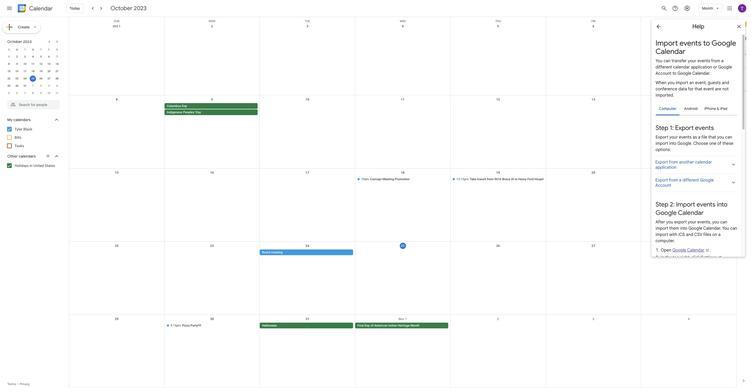 Task type: locate. For each thing, give the bounding box(es) containing it.
october up sun
[[111, 5, 133, 12]]

november 4 element
[[54, 83, 60, 89]]

1 vertical spatial 22
[[115, 244, 119, 248]]

1 vertical spatial 9
[[40, 92, 42, 95]]

halloween
[[262, 324, 277, 328]]

31 for 1
[[23, 85, 26, 87]]

calendars up in
[[19, 154, 36, 159]]

1 horizontal spatial 27
[[592, 244, 596, 248]]

25
[[32, 77, 34, 80], [401, 244, 405, 248]]

1 horizontal spatial 17
[[306, 171, 309, 175]]

1 horizontal spatial t
[[40, 48, 42, 51]]

1 vertical spatial 6
[[48, 55, 50, 58]]

25, today element
[[30, 76, 36, 82]]

13 inside grid
[[592, 98, 596, 101]]

5:15pm pizza party!!!!
[[171, 324, 201, 328]]

13
[[48, 63, 50, 65], [592, 98, 596, 101]]

1 vertical spatial calendars
[[19, 154, 36, 159]]

2 vertical spatial 10
[[306, 98, 309, 101]]

8
[[8, 63, 10, 65], [32, 92, 34, 95], [116, 98, 118, 101]]

1 vertical spatial 16
[[210, 171, 214, 175]]

tue
[[305, 20, 310, 23]]

21
[[56, 70, 59, 73], [687, 171, 691, 175]]

thu
[[496, 20, 501, 23]]

20
[[48, 70, 50, 73], [592, 171, 596, 175]]

3 inside november 3 "element"
[[48, 85, 50, 87]]

1 horizontal spatial 2023
[[134, 5, 147, 12]]

29 inside grid
[[115, 318, 119, 321]]

0 vertical spatial october 2023
[[111, 5, 147, 12]]

0 vertical spatial 16
[[15, 70, 18, 73]]

create button
[[2, 21, 41, 33]]

2 vertical spatial 5
[[8, 92, 10, 95]]

31 down 24 element
[[23, 85, 26, 87]]

11 element
[[30, 61, 36, 67]]

bills
[[15, 136, 21, 140]]

1 horizontal spatial 18
[[401, 171, 405, 175]]

0 vertical spatial 5
[[497, 25, 499, 28]]

1 horizontal spatial 6
[[48, 55, 50, 58]]

0 vertical spatial month
[[702, 6, 714, 11]]

18 element
[[30, 68, 36, 75]]

t
[[24, 48, 26, 51], [40, 48, 42, 51]]

0 horizontal spatial day
[[182, 104, 187, 108]]

6 inside grid
[[593, 25, 595, 28]]

0 horizontal spatial 20
[[48, 70, 50, 73]]

1 horizontal spatial 8
[[32, 92, 34, 95]]

first
[[358, 324, 364, 328]]

30
[[15, 85, 18, 87], [210, 318, 214, 321]]

30 inside grid
[[210, 318, 214, 321]]

day inside button
[[365, 324, 370, 328]]

0 horizontal spatial 15
[[7, 70, 10, 73]]

nov 1
[[399, 318, 407, 321]]

23
[[15, 77, 18, 80], [210, 244, 214, 248]]

12
[[40, 63, 42, 65], [497, 98, 500, 101]]

0 vertical spatial 25
[[32, 77, 34, 80]]

9 for sun
[[211, 98, 213, 101]]

settings menu image
[[684, 5, 691, 11]]

1 horizontal spatial 31
[[306, 318, 309, 321]]

privacy link
[[20, 383, 30, 387]]

hospital
[[535, 178, 546, 181]]

13 for sun
[[592, 98, 596, 101]]

0 horizontal spatial 10
[[23, 63, 26, 65]]

heritage
[[398, 324, 410, 328]]

27
[[48, 77, 50, 80], [592, 244, 596, 248]]

0 vertical spatial 19
[[40, 70, 42, 73]]

oct
[[113, 25, 118, 28]]

1 horizontal spatial 12
[[497, 98, 500, 101]]

row containing oct 1
[[69, 22, 737, 95]]

None search field
[[0, 98, 65, 110]]

0 horizontal spatial 23
[[15, 77, 18, 80]]

support image
[[672, 5, 679, 11]]

henry
[[519, 178, 527, 181]]

30 inside october 2023 grid
[[15, 85, 18, 87]]

9 inside november 9 element
[[40, 92, 42, 95]]

cell containing columbus day
[[165, 103, 260, 116]]

2023
[[134, 5, 147, 12], [23, 39, 32, 44]]

october
[[111, 5, 133, 12], [7, 39, 22, 44]]

0 vertical spatial 13
[[48, 63, 50, 65]]

0 horizontal spatial 29
[[7, 85, 10, 87]]

0 vertical spatial 17
[[23, 70, 26, 73]]

1 vertical spatial 24
[[306, 244, 309, 248]]

26 element
[[38, 76, 44, 82]]

row group
[[5, 53, 61, 97]]

13 inside row group
[[48, 63, 50, 65]]

nov
[[399, 318, 405, 321]]

create
[[18, 25, 30, 29]]

5 down thu
[[497, 25, 499, 28]]

22 element
[[6, 76, 12, 82]]

12 for sun
[[497, 98, 500, 101]]

grid
[[69, 17, 737, 389]]

6 down 30 element
[[16, 92, 18, 95]]

9 inside grid
[[211, 98, 213, 101]]

1 horizontal spatial 22
[[115, 244, 119, 248]]

0 horizontal spatial 19
[[40, 70, 42, 73]]

s
[[8, 48, 10, 51], [56, 48, 58, 51]]

1 horizontal spatial month
[[702, 6, 714, 11]]

row group containing 1
[[5, 53, 61, 97]]

1 vertical spatial 29
[[115, 318, 119, 321]]

25 cell
[[29, 75, 37, 82]]

17 inside october 2023 grid
[[23, 70, 26, 73]]

24 down 17 element
[[23, 77, 26, 80]]

10 for sun
[[306, 98, 309, 101]]

calendars up tyler black
[[14, 118, 31, 122]]

7 up 14
[[56, 55, 58, 58]]

t left f
[[40, 48, 42, 51]]

calendar
[[29, 5, 53, 12]]

1 vertical spatial 2023
[[23, 39, 32, 44]]

0 horizontal spatial 28
[[56, 77, 59, 80]]

24 inside october 2023 grid
[[23, 77, 26, 80]]

6 down f
[[48, 55, 50, 58]]

28 inside grid
[[687, 244, 691, 248]]

1 horizontal spatial 30
[[210, 318, 214, 321]]

tab list
[[737, 17, 751, 374]]

5 for oct 1
[[497, 25, 499, 28]]

1 horizontal spatial 19
[[497, 171, 500, 175]]

t left w
[[24, 48, 26, 51]]

column header
[[642, 17, 737, 22]]

october up m
[[7, 39, 22, 44]]

1 vertical spatial 20
[[592, 171, 596, 175]]

0 horizontal spatial 24
[[23, 77, 26, 80]]

wed
[[400, 20, 406, 23]]

1 vertical spatial 31
[[306, 318, 309, 321]]

0 vertical spatial 18
[[32, 70, 34, 73]]

12:13pm
[[457, 178, 469, 181]]

18
[[32, 70, 34, 73], [401, 171, 405, 175]]

1 horizontal spatial 25
[[401, 244, 405, 248]]

19 inside 19 element
[[40, 70, 42, 73]]

to
[[515, 178, 518, 181]]

5 inside grid
[[497, 25, 499, 28]]

31 element
[[22, 83, 28, 89]]

5:15pm
[[171, 324, 181, 328]]

1
[[119, 25, 121, 28], [8, 55, 10, 58], [32, 85, 34, 87], [405, 318, 407, 321]]

1 vertical spatial 13
[[592, 98, 596, 101]]

4 inside november 4 element
[[56, 85, 58, 87]]

5
[[497, 25, 499, 28], [40, 55, 42, 58], [8, 92, 10, 95]]

26
[[40, 77, 42, 80], [497, 244, 500, 248]]

30 element
[[14, 83, 20, 89]]

21 element
[[54, 68, 60, 75]]

calendars
[[14, 118, 31, 122], [19, 154, 36, 159]]

day
[[182, 104, 187, 108], [196, 111, 201, 114], [365, 324, 370, 328]]

1 vertical spatial 21
[[687, 171, 691, 175]]

16
[[15, 70, 18, 73], [210, 171, 214, 175]]

22
[[7, 77, 10, 80], [115, 244, 119, 248]]

0 horizontal spatial october 2023
[[7, 39, 32, 44]]

black
[[23, 127, 32, 132]]

in
[[30, 164, 33, 168]]

october 2023 up sun
[[111, 5, 147, 12]]

1 horizontal spatial 7
[[56, 55, 58, 58]]

24 up board meeting button
[[306, 244, 309, 248]]

11
[[32, 63, 34, 65], [56, 92, 59, 95], [401, 98, 405, 101]]

29 inside october 2023 grid
[[7, 85, 10, 87]]

m
[[16, 48, 18, 51]]

united
[[33, 164, 44, 168]]

11 inside 11 element
[[32, 63, 34, 65]]

1 horizontal spatial s
[[56, 48, 58, 51]]

0 vertical spatial 10
[[23, 63, 26, 65]]

20 element
[[46, 68, 52, 75]]

31 up the halloween button
[[306, 318, 309, 321]]

columbus day button
[[165, 103, 258, 109]]

day up the peoples'
[[182, 104, 187, 108]]

5 up 12 element at the left top of page
[[40, 55, 42, 58]]

0 vertical spatial 12
[[40, 63, 42, 65]]

0 vertical spatial 27
[[48, 77, 50, 80]]

oct 1
[[113, 25, 121, 28]]

0 horizontal spatial month
[[411, 324, 420, 328]]

6
[[593, 25, 595, 28], [48, 55, 50, 58], [16, 92, 18, 95]]

0 vertical spatial 26
[[40, 77, 42, 80]]

0 horizontal spatial 11
[[32, 63, 34, 65]]

row containing 1
[[5, 53, 61, 61]]

0 horizontal spatial 30
[[15, 85, 18, 87]]

1 horizontal spatial 20
[[592, 171, 596, 175]]

7 down 31 element
[[24, 92, 26, 95]]

1 right nov
[[405, 318, 407, 321]]

1 vertical spatial 12
[[497, 98, 500, 101]]

october 2023
[[111, 5, 147, 12], [7, 39, 32, 44]]

2 vertical spatial 9
[[211, 98, 213, 101]]

2 horizontal spatial 5
[[497, 25, 499, 28]]

row containing sun
[[69, 17, 737, 23]]

0 horizontal spatial 8
[[8, 63, 10, 65]]

month right heritage at bottom right
[[411, 324, 420, 328]]

1 vertical spatial 25
[[401, 244, 405, 248]]

19 up 9616
[[497, 171, 500, 175]]

1 horizontal spatial 23
[[210, 244, 214, 248]]

0 horizontal spatial 26
[[40, 77, 42, 80]]

0 vertical spatial 22
[[7, 77, 10, 80]]

row
[[69, 17, 737, 23], [69, 22, 737, 95], [5, 46, 61, 53], [5, 53, 61, 61], [5, 61, 61, 68], [5, 68, 61, 75], [5, 75, 61, 82], [5, 82, 61, 90], [5, 90, 61, 97], [69, 95, 737, 169], [69, 169, 737, 242], [69, 242, 737, 315], [69, 315, 737, 389]]

1 vertical spatial 7
[[24, 92, 26, 95]]

my calendars list
[[1, 125, 65, 150]]

s left m
[[8, 48, 10, 51]]

10
[[23, 63, 26, 65], [48, 92, 50, 95], [306, 98, 309, 101]]

18 down 11 element
[[32, 70, 34, 73]]

s right f
[[56, 48, 58, 51]]

7
[[56, 55, 58, 58], [24, 92, 26, 95]]

10am
[[361, 178, 369, 181]]

november 10 element
[[46, 90, 52, 97]]

0 vertical spatial day
[[182, 104, 187, 108]]

1 down 25, today element
[[32, 85, 34, 87]]

0 vertical spatial 28
[[56, 77, 59, 80]]

9 down the november 2 element
[[40, 92, 42, 95]]

1 vertical spatial 19
[[497, 171, 500, 175]]

29
[[7, 85, 10, 87], [115, 318, 119, 321]]

1 vertical spatial month
[[411, 324, 420, 328]]

november 3 element
[[46, 83, 52, 89]]

24
[[23, 77, 26, 80], [306, 244, 309, 248]]

take
[[470, 178, 477, 181]]

9 up columbus day button
[[211, 98, 213, 101]]

19 down 12 element at the left top of page
[[40, 70, 42, 73]]

1 s from the left
[[8, 48, 10, 51]]

1 horizontal spatial 28
[[687, 244, 691, 248]]

4
[[402, 25, 404, 28], [32, 55, 34, 58], [56, 85, 58, 87], [688, 318, 690, 321]]

11 inside grid
[[401, 98, 405, 101]]

ford
[[528, 178, 534, 181]]

october 2023 up m
[[7, 39, 32, 44]]

6 down fri
[[593, 25, 595, 28]]

cell
[[69, 103, 165, 116], [165, 103, 260, 116], [260, 103, 355, 116], [355, 103, 451, 116], [546, 103, 641, 116], [641, 103, 737, 116], [165, 177, 260, 183], [546, 177, 641, 183], [641, 177, 737, 183], [165, 250, 260, 256], [355, 250, 451, 256], [546, 250, 641, 256], [641, 250, 737, 256], [69, 323, 165, 330], [546, 323, 641, 330]]

from
[[487, 178, 494, 181]]

28
[[56, 77, 59, 80], [687, 244, 691, 248]]

0 horizontal spatial 27
[[48, 77, 50, 80]]

day left the of in the bottom of the page
[[365, 324, 370, 328]]

22 inside grid
[[115, 244, 119, 248]]

31 for nov 1
[[306, 318, 309, 321]]

1 horizontal spatial 29
[[115, 318, 119, 321]]

30 for nov 1
[[210, 318, 214, 321]]

9 up 16 element
[[16, 63, 18, 65]]

5 down 29 element
[[8, 92, 10, 95]]

6 for oct 1
[[593, 25, 595, 28]]

concept
[[370, 178, 382, 181]]

0 vertical spatial 30
[[15, 85, 18, 87]]

1 vertical spatial 28
[[687, 244, 691, 248]]

12 inside october 2023 grid
[[40, 63, 42, 65]]

31 inside 31 element
[[23, 85, 26, 87]]

0 vertical spatial 15
[[7, 70, 10, 73]]

1 vertical spatial 8
[[32, 92, 34, 95]]

0 vertical spatial 9
[[16, 63, 18, 65]]

6 for 1
[[48, 55, 50, 58]]

9
[[16, 63, 18, 65], [40, 92, 42, 95], [211, 98, 213, 101]]

sun
[[114, 20, 120, 23]]

1 vertical spatial 11
[[56, 92, 59, 95]]

my calendars
[[7, 118, 31, 122]]

0 vertical spatial 31
[[23, 85, 26, 87]]

holidays in united states
[[15, 164, 55, 168]]

day right the peoples'
[[196, 111, 201, 114]]

other calendars
[[7, 154, 36, 159]]

meeting
[[271, 251, 283, 255]]

17
[[23, 70, 26, 73], [306, 171, 309, 175]]

1 horizontal spatial 11
[[56, 92, 59, 95]]

0 horizontal spatial s
[[8, 48, 10, 51]]

0 vertical spatial 29
[[7, 85, 10, 87]]

pizza
[[182, 324, 190, 328]]

st
[[511, 178, 514, 181]]

10 for october 2023
[[23, 63, 26, 65]]

18 up promotion
[[401, 171, 405, 175]]

0 horizontal spatial 7
[[24, 92, 26, 95]]

month right settings menu icon
[[702, 6, 714, 11]]

8 inside grid
[[116, 98, 118, 101]]

1 horizontal spatial 9
[[40, 92, 42, 95]]

3
[[307, 25, 309, 28], [24, 55, 26, 58], [48, 85, 50, 87], [593, 318, 595, 321]]

15 element
[[6, 68, 12, 75]]

1 horizontal spatial 24
[[306, 244, 309, 248]]

8 for sun
[[116, 98, 118, 101]]

2 horizontal spatial 8
[[116, 98, 118, 101]]

board meeting
[[262, 251, 283, 255]]

0 horizontal spatial 31
[[23, 85, 26, 87]]

0 horizontal spatial 9
[[16, 63, 18, 65]]

0 horizontal spatial 5
[[8, 92, 10, 95]]



Task type: vqa. For each thing, say whether or not it's contained in the screenshot.
the OK button
no



Task type: describe. For each thing, give the bounding box(es) containing it.
grid containing oct 1
[[69, 17, 737, 389]]

first day of american indian heritage month button
[[355, 323, 449, 329]]

november 5 element
[[6, 90, 12, 97]]

tasks
[[15, 144, 24, 148]]

today
[[70, 6, 80, 11]]

9 for october 2023
[[16, 63, 18, 65]]

row containing s
[[5, 46, 61, 53]]

brace
[[503, 178, 511, 181]]

privacy
[[20, 383, 30, 387]]

25 inside 'cell'
[[32, 77, 34, 80]]

1 vertical spatial october 2023
[[7, 39, 32, 44]]

calendars for my calendars
[[14, 118, 31, 122]]

other calendars button
[[1, 152, 65, 161]]

30 for 1
[[15, 85, 18, 87]]

29 for 1
[[7, 85, 10, 87]]

board meeting button
[[260, 250, 353, 256]]

first day of american indian heritage month
[[358, 324, 420, 328]]

24 inside grid
[[306, 244, 309, 248]]

holidays
[[15, 164, 29, 168]]

17 element
[[22, 68, 28, 75]]

indigenous peoples' day button
[[165, 110, 258, 115]]

5 for 1
[[40, 55, 42, 58]]

16 inside grid
[[210, 171, 214, 175]]

14 element
[[54, 61, 60, 67]]

halloween button
[[260, 323, 353, 329]]

1 inside november 1 element
[[32, 85, 34, 87]]

17 inside grid
[[306, 171, 309, 175]]

0 vertical spatial 20
[[48, 70, 50, 73]]

w
[[32, 48, 34, 51]]

12 element
[[38, 61, 44, 67]]

2 t from the left
[[40, 48, 42, 51]]

board
[[262, 251, 271, 255]]

0 vertical spatial 7
[[56, 55, 58, 58]]

terms – privacy
[[7, 383, 30, 387]]

1 horizontal spatial 21
[[687, 171, 691, 175]]

11 inside november 11 'element'
[[56, 92, 59, 95]]

23 element
[[14, 76, 20, 82]]

2 s from the left
[[56, 48, 58, 51]]

calendars for other calendars
[[19, 154, 36, 159]]

10am concept meeting promotion
[[361, 178, 410, 181]]

month button
[[699, 2, 723, 15]]

8 for october 2023
[[8, 63, 10, 65]]

1 horizontal spatial october 2023
[[111, 5, 147, 12]]

meeting
[[383, 178, 394, 181]]

1 t from the left
[[24, 48, 26, 51]]

terms
[[7, 383, 16, 387]]

column header inside row
[[642, 17, 737, 22]]

21 inside october 2023 grid
[[56, 70, 59, 73]]

13 for october 2023
[[48, 63, 50, 65]]

28 element
[[54, 76, 60, 82]]

23 inside row group
[[15, 77, 18, 80]]

24 element
[[22, 76, 28, 82]]

party!!!!
[[191, 324, 201, 328]]

12:13pm take transit from 9616 brace st to henry ford hospital
[[457, 178, 546, 181]]

12 for october 2023
[[40, 63, 42, 65]]

calendar element
[[17, 3, 53, 15]]

of
[[371, 324, 374, 328]]

0 horizontal spatial 2023
[[23, 39, 32, 44]]

columbus
[[167, 104, 181, 108]]

2 vertical spatial 6
[[16, 92, 18, 95]]

1 vertical spatial 23
[[210, 244, 214, 248]]

1 horizontal spatial day
[[196, 111, 201, 114]]

my calendars button
[[1, 116, 65, 124]]

my
[[7, 118, 13, 122]]

19 element
[[38, 68, 44, 75]]

18 inside october 2023 grid
[[32, 70, 34, 73]]

–
[[17, 383, 19, 387]]

29 for nov 1
[[115, 318, 119, 321]]

promotion
[[395, 178, 410, 181]]

1 vertical spatial 26
[[497, 244, 500, 248]]

month inside button
[[411, 324, 420, 328]]

november 9 element
[[38, 90, 44, 97]]

november 6 element
[[14, 90, 20, 97]]

row containing 5
[[5, 90, 61, 97]]

november 11 element
[[54, 90, 60, 97]]

1 up 15 element
[[8, 55, 10, 58]]

indian
[[389, 324, 397, 328]]

28 inside 28 element
[[56, 77, 59, 80]]

day for columbus
[[182, 104, 187, 108]]

november 1 element
[[30, 83, 36, 89]]

fri
[[592, 20, 596, 23]]

8 inside row
[[32, 92, 34, 95]]

mon
[[209, 20, 215, 23]]

16 element
[[14, 68, 20, 75]]

0 vertical spatial october
[[111, 5, 133, 12]]

transit
[[477, 178, 486, 181]]

15 inside october 2023 grid
[[7, 70, 10, 73]]

26 inside october 2023 grid
[[40, 77, 42, 80]]

calendar heading
[[28, 5, 53, 12]]

10 element
[[22, 61, 28, 67]]

main drawer image
[[6, 5, 13, 11]]

25 inside grid
[[401, 244, 405, 248]]

1 vertical spatial 10
[[48, 92, 50, 95]]

27 inside 27 element
[[48, 77, 50, 80]]

f
[[48, 48, 50, 51]]

29 element
[[6, 83, 12, 89]]

november 7 element
[[22, 90, 28, 97]]

peoples'
[[183, 111, 195, 114]]

16 inside october 2023 grid
[[15, 70, 18, 73]]

states
[[45, 164, 55, 168]]

today button
[[66, 2, 83, 15]]

november 2 element
[[38, 83, 44, 89]]

1 right oct
[[119, 25, 121, 28]]

columbus day indigenous peoples' day
[[167, 104, 201, 114]]

month inside popup button
[[702, 6, 714, 11]]

0 vertical spatial 2023
[[134, 5, 147, 12]]

day for first
[[365, 324, 370, 328]]

11 for sun
[[401, 98, 405, 101]]

27 inside grid
[[592, 244, 596, 248]]

Search for people text field
[[10, 100, 56, 110]]

9616
[[495, 178, 502, 181]]

14
[[56, 63, 59, 65]]

other
[[7, 154, 18, 159]]

0 horizontal spatial october
[[7, 39, 22, 44]]

27 element
[[46, 76, 52, 82]]

october 2023 grid
[[5, 46, 61, 97]]

1 vertical spatial 18
[[401, 171, 405, 175]]

add other calendars image
[[45, 154, 51, 159]]

22 inside october 2023 grid
[[7, 77, 10, 80]]

11 for october 2023
[[32, 63, 34, 65]]

terms link
[[7, 383, 16, 387]]

american
[[374, 324, 388, 328]]

1 horizontal spatial 15
[[115, 171, 119, 175]]

13 element
[[46, 61, 52, 67]]

november 8 element
[[30, 90, 36, 97]]

tyler black
[[15, 127, 32, 132]]

tyler
[[15, 127, 22, 132]]

indigenous
[[167, 111, 182, 114]]

19 inside grid
[[497, 171, 500, 175]]



